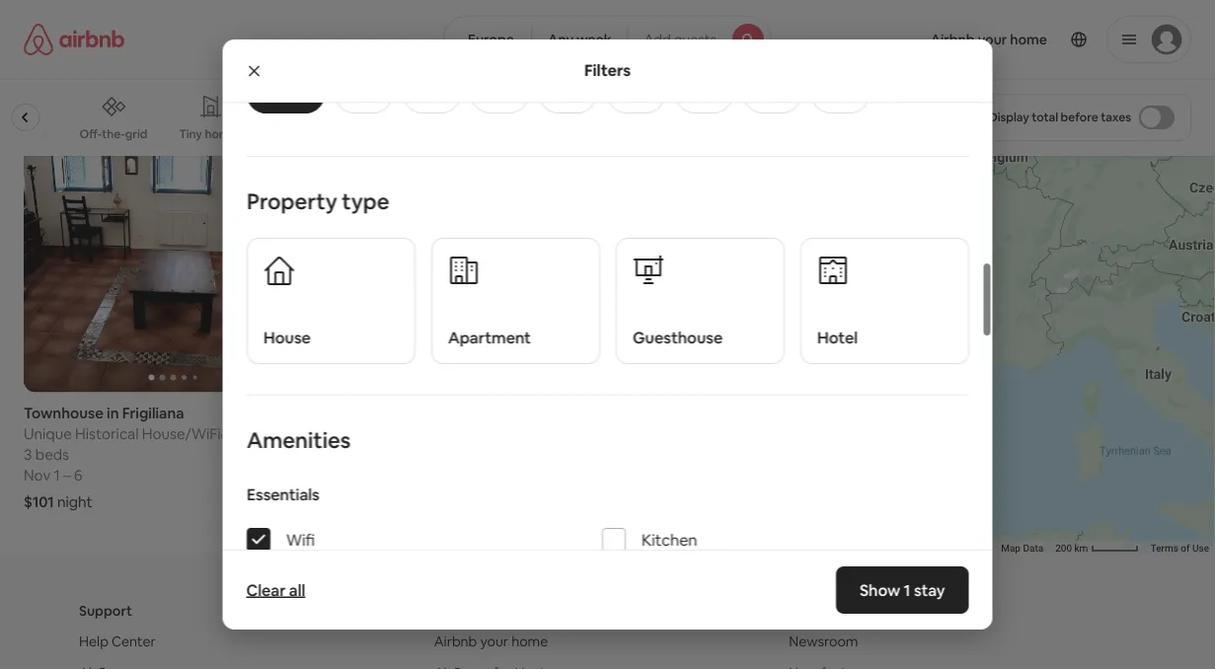 Task type: describe. For each thing, give the bounding box(es) containing it.
frigiliana
[[122, 404, 184, 423]]

your
[[480, 633, 508, 651]]

6
[[74, 466, 83, 485]]

display total before taxes button
[[972, 94, 1192, 141]]

hotel button
[[800, 238, 969, 364]]

none search field containing europe
[[443, 16, 772, 63]]

map
[[1001, 543, 1021, 554]]

of
[[1181, 543, 1190, 554]]

europe
[[468, 31, 514, 48]]

help center link
[[79, 633, 156, 651]]

group containing off-the-grid
[[0, 79, 851, 156]]

homes
[[205, 126, 242, 142]]

any week button
[[531, 16, 628, 63]]

week
[[577, 31, 612, 48]]

center
[[111, 633, 156, 651]]

help
[[79, 633, 108, 651]]

shortcuts
[[948, 543, 989, 554]]

1 riad
[[24, 66, 58, 84]]

property
[[246, 187, 337, 215]]

apartment button
[[431, 238, 600, 364]]

home
[[512, 633, 548, 651]]

type
[[341, 187, 389, 215]]

newsroom link
[[789, 633, 858, 651]]

grid
[[125, 126, 148, 141]]

add guests
[[644, 31, 717, 48]]

property type
[[246, 187, 389, 215]]

1 inside "filters" dialog
[[904, 580, 911, 600]]

support
[[79, 602, 132, 620]]

google image
[[673, 529, 738, 555]]

the-
[[102, 126, 125, 141]]

3
[[24, 445, 32, 464]]

profile element
[[796, 0, 1192, 79]]

airbnb for airbnb your home
[[434, 633, 477, 651]]

show 1 stay link
[[836, 567, 969, 614]]

wifi
[[286, 530, 315, 550]]

house
[[263, 327, 310, 348]]

filters
[[584, 60, 631, 80]]

zoom in image
[[1164, 77, 1180, 93]]

clear all button
[[236, 571, 315, 610]]

map data
[[1001, 543, 1044, 554]]

apartment
[[448, 327, 531, 348]]

any week
[[548, 31, 612, 48]]

townhouse in frigiliana
[[24, 404, 184, 423]]

add guests button
[[627, 16, 772, 63]]

zoom out image
[[1164, 117, 1180, 133]]

essentials
[[246, 484, 319, 504]]

all
[[289, 580, 305, 600]]

europe button
[[443, 16, 532, 63]]



Task type: vqa. For each thing, say whether or not it's contained in the screenshot.
200 km
yes



Task type: locate. For each thing, give the bounding box(es) containing it.
guests
[[674, 31, 717, 48]]

0 horizontal spatial airbnb
[[434, 633, 477, 651]]

show
[[860, 580, 900, 600]]

terms of use
[[1151, 543, 1209, 554]]

amenities
[[246, 426, 350, 454]]

google map
showing 3 stays. region
[[668, 41, 1215, 555]]

1 horizontal spatial airbnb
[[789, 602, 833, 620]]

0 vertical spatial 1
[[24, 66, 30, 84]]

in
[[107, 404, 119, 423]]

guesthouse button
[[616, 238, 784, 364]]

display
[[989, 110, 1029, 125]]

terms
[[1151, 543, 1179, 554]]

1 left "–"
[[54, 466, 60, 485]]

show 1 stay
[[860, 580, 945, 600]]

1 inside 3 beds nov 1 – 6 $101 night
[[54, 466, 60, 485]]

1
[[24, 66, 30, 84], [54, 466, 60, 485], [904, 580, 911, 600]]

any
[[548, 31, 574, 48]]

airbnb
[[789, 602, 833, 620], [434, 633, 477, 651]]

2 vertical spatial 1
[[904, 580, 911, 600]]

add
[[644, 31, 671, 48]]

airbnb your home link
[[434, 633, 548, 651]]

keyboard
[[904, 543, 945, 554]]

200 km button
[[1050, 541, 1145, 555]]

group
[[0, 79, 851, 156], [24, 109, 322, 392]]

hotel
[[817, 327, 857, 348]]

10
[[945, 92, 956, 105]]

townhouse
[[24, 404, 104, 423]]

1 vertical spatial 1
[[54, 466, 60, 485]]

beds
[[35, 445, 69, 464]]

1 horizontal spatial 1
[[54, 466, 60, 485]]

airbnb your home
[[434, 633, 548, 651]]

house button
[[246, 238, 415, 364]]

newsroom
[[789, 633, 858, 651]]

off-the-grid
[[79, 126, 148, 141]]

keyboard shortcuts
[[904, 543, 989, 554]]

tiny homes
[[179, 126, 242, 142]]

airbnb left your
[[434, 633, 477, 651]]

0 horizontal spatial 1
[[24, 66, 30, 84]]

off-
[[79, 126, 102, 141]]

2 horizontal spatial 1
[[904, 580, 911, 600]]

use
[[1193, 543, 1209, 554]]

guesthouse
[[632, 327, 722, 348]]

night
[[57, 493, 92, 512]]

1 vertical spatial airbnb
[[434, 633, 477, 651]]

None search field
[[443, 16, 772, 63]]

$101
[[24, 493, 54, 512]]

map data button
[[1001, 542, 1044, 555]]

0 vertical spatial airbnb
[[789, 602, 833, 620]]

taxes
[[1101, 110, 1131, 125]]

total
[[1032, 110, 1058, 125]]

1 left stay
[[904, 580, 911, 600]]

riad
[[33, 66, 58, 84]]

display total before taxes
[[989, 110, 1131, 125]]

help center
[[79, 633, 156, 651]]

tiny
[[179, 126, 202, 142]]

nov
[[24, 466, 51, 485]]

3 beds nov 1 – 6 $101 night
[[24, 445, 92, 512]]

data
[[1023, 543, 1044, 554]]

airbnb for airbnb
[[789, 602, 833, 620]]

airbnb up newsroom link
[[789, 602, 833, 620]]

1 left riad
[[24, 66, 30, 84]]

stay
[[914, 580, 945, 600]]

filters dialog
[[223, 0, 993, 669]]

before
[[1061, 110, 1098, 125]]

clear all
[[246, 580, 305, 600]]

kitchen
[[641, 530, 697, 550]]

clear
[[246, 580, 286, 600]]

200
[[1056, 543, 1072, 554]]

keyboard shortcuts button
[[904, 542, 989, 555]]

km
[[1075, 543, 1088, 554]]

200 km
[[1056, 543, 1091, 554]]

terms of use link
[[1151, 543, 1209, 554]]

–
[[63, 466, 71, 485]]



